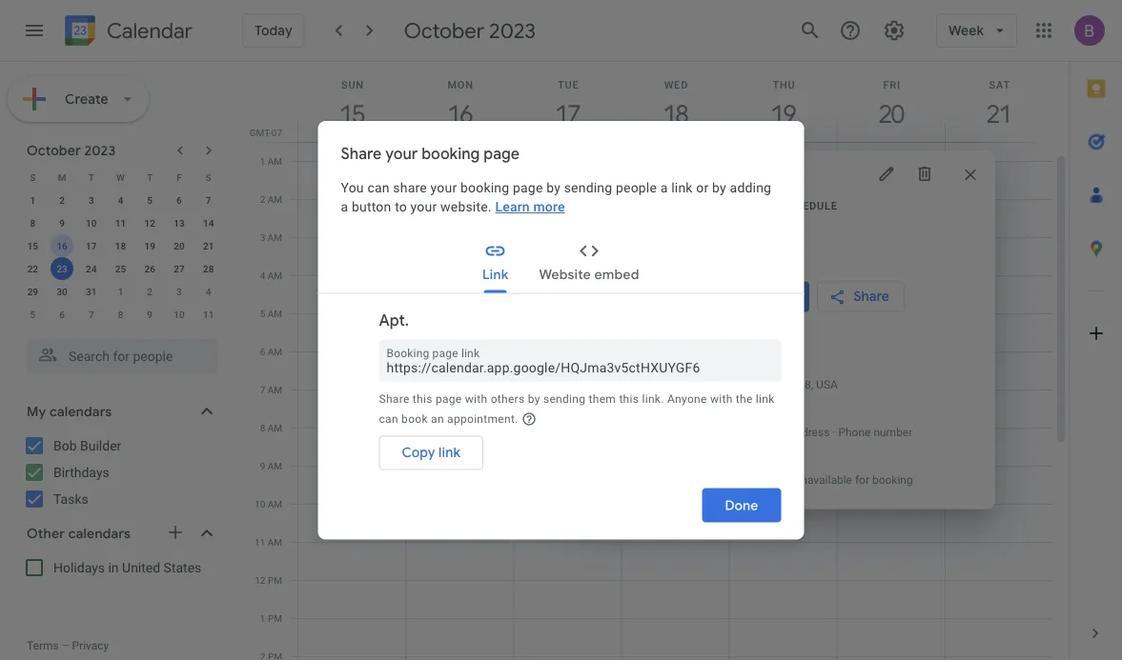 Task type: vqa. For each thing, say whether or not it's contained in the screenshot.


Task type: describe. For each thing, give the bounding box(es) containing it.
in
[[108, 560, 119, 576]]

14 element
[[197, 212, 220, 235]]

1 pm
[[260, 613, 282, 625]]

0 vertical spatial 6
[[177, 195, 182, 206]]

0 horizontal spatial a
[[341, 199, 348, 215]]

21
[[203, 240, 214, 252]]

27 element
[[168, 258, 191, 280]]

0 horizontal spatial 8
[[30, 217, 35, 229]]

other
[[27, 526, 65, 542]]

31 element
[[80, 280, 103, 303]]

link inside you can share your booking page by sending people a link or by adding a button to your website.
[[672, 180, 693, 196]]

5 for 5 am
[[260, 308, 265, 320]]

you
[[341, 180, 364, 196]]

row inside grid
[[290, 123, 1054, 661]]

learn
[[495, 199, 530, 215]]

your up "website."
[[431, 180, 457, 196]]

on
[[692, 474, 705, 487]]

calendars for other calendars
[[68, 526, 131, 542]]

3 cell from the left
[[514, 123, 622, 661]]

gmt-
[[250, 127, 272, 138]]

share for share this page with others by sending them this link. anyone with the link can book an appointment.
[[379, 393, 410, 406]]

7 am
[[260, 384, 282, 396]]

7 for 7 am
[[260, 384, 265, 396]]

5 for "november 5" "element"
[[30, 309, 35, 320]]

–
[[62, 640, 69, 653]]

them
[[589, 393, 616, 406]]

24 element
[[80, 258, 103, 280]]

am for 6 am
[[268, 346, 282, 358]]

terms – privacy
[[27, 640, 109, 653]]

november 3 element
[[168, 280, 191, 303]]

am for 1 am
[[268, 155, 282, 167]]

copy link
[[402, 445, 461, 461]]

calendar
[[107, 18, 193, 44]]

open booking page
[[670, 289, 795, 305]]

11 for 11 am
[[255, 537, 265, 548]]

booking for name
[[633, 406, 682, 422]]

am for 4 am
[[268, 270, 282, 281]]

booking for https://calendar.app.google/hqjma3v5cthxuygf6
[[387, 346, 430, 360]]

november 7 element
[[80, 303, 103, 326]]

to
[[395, 199, 407, 215]]

usa
[[817, 378, 838, 392]]

pm for 1 pm
[[268, 613, 282, 625]]

1 t from the left
[[88, 172, 94, 183]]

november 2 element
[[138, 280, 161, 303]]

5 am
[[260, 308, 282, 320]]

learn more link
[[495, 199, 565, 215]]

10 for 10 element
[[86, 217, 97, 229]]

17 element
[[80, 235, 103, 258]]

1 with from the left
[[465, 393, 488, 406]]

support image
[[839, 19, 862, 42]]

button
[[352, 199, 392, 215]]

12 for 12 pm
[[255, 575, 266, 587]]

am for 5 am
[[268, 308, 282, 320]]

my calendars
[[27, 404, 112, 420]]

states
[[164, 560, 202, 576]]

website.
[[441, 199, 492, 215]]

26 element
[[138, 258, 161, 280]]

share this page with others by sending them this link. anyone with the link can book an appointment.
[[379, 393, 775, 426]]

9 for 9 am
[[260, 461, 265, 472]]

depot
[[671, 359, 707, 374]]

vine
[[662, 378, 684, 392]]

8 for the november 8 element
[[118, 309, 123, 320]]

number
[[874, 426, 913, 439]]

0 horizontal spatial 3
[[89, 195, 94, 206]]

done
[[725, 497, 759, 514]]

november 8 element
[[109, 303, 132, 326]]

address
[[789, 426, 830, 439]]

10 for 10 am
[[255, 499, 265, 510]]

3 · from the left
[[833, 426, 836, 439]]

8 am
[[260, 423, 282, 434]]

people
[[616, 180, 657, 196]]

1240 vine st, hollywood, ca 90038, usa link
[[633, 378, 838, 392]]

other calendars button
[[4, 519, 237, 549]]

an
[[431, 412, 444, 426]]

25 element
[[109, 258, 132, 280]]

grid containing gmt-07
[[244, 62, 1069, 661]]

copy link button
[[379, 436, 484, 470]]

anyone
[[668, 393, 707, 406]]

1 · from the left
[[690, 426, 693, 439]]

bookable appointment schedule
[[633, 200, 838, 212]]

10 for november 10 element
[[174, 309, 185, 320]]

see
[[633, 321, 657, 338]]

link inside button
[[439, 445, 461, 461]]

27
[[174, 263, 185, 275]]

busy times on this calendar are unavailable for booking
[[633, 474, 913, 487]]

my
[[27, 404, 46, 420]]

today button
[[242, 13, 305, 48]]

your right to
[[411, 199, 437, 215]]

9 am
[[260, 461, 282, 472]]

1 horizontal spatial this
[[619, 393, 639, 406]]

share button
[[818, 282, 905, 312]]

phone
[[839, 426, 871, 439]]

3 column header from the left
[[513, 62, 622, 142]]

october 2023 grid
[[18, 166, 223, 326]]

adding
[[730, 180, 772, 196]]

can inside share this page with others by sending them this link. anyone with the link can book an appointment.
[[379, 412, 399, 426]]

19 element
[[138, 235, 161, 258]]

25
[[115, 263, 126, 275]]

november 6 element
[[51, 303, 73, 326]]

4 am
[[260, 270, 282, 281]]

1 cell from the left
[[299, 123, 406, 661]]

form
[[685, 406, 713, 422]]

2 s from the left
[[206, 172, 211, 183]]

see all your booking pages link
[[633, 321, 805, 338]]

tasks
[[53, 492, 88, 507]]

18 element
[[109, 235, 132, 258]]

2 for november 2 element
[[147, 286, 153, 298]]

november 5 element
[[21, 303, 44, 326]]

booking page link https://calendar.app.google/hqjma3v5cthxuygf6
[[387, 346, 701, 376]]

am for 8 am
[[268, 423, 282, 434]]

holidays
[[53, 560, 105, 576]]

2 for 2 am
[[260, 194, 265, 205]]

w
[[116, 172, 125, 183]]

for
[[855, 474, 870, 487]]

bookable
[[633, 200, 692, 212]]

18
[[115, 240, 126, 252]]

22 element
[[21, 258, 44, 280]]

office
[[633, 359, 668, 374]]

f
[[177, 172, 182, 183]]

my calendars list
[[4, 431, 237, 515]]

booking down open booking page
[[711, 321, 763, 338]]

1 vertical spatial 2023
[[84, 142, 116, 159]]

booking up share
[[422, 144, 480, 163]]

m
[[58, 172, 66, 183]]

4 for 4 am
[[260, 270, 265, 281]]

november 10 element
[[168, 303, 191, 326]]

0 vertical spatial october
[[404, 17, 485, 44]]

busy
[[633, 474, 658, 487]]

am for 7 am
[[268, 384, 282, 396]]

4 column header from the left
[[621, 62, 730, 142]]

row containing s
[[18, 166, 223, 189]]

1 column header from the left
[[298, 62, 406, 142]]

26
[[145, 263, 155, 275]]

office depot 1240 vine st, hollywood, ca 90038, usa
[[633, 359, 838, 392]]

am for 10 am
[[268, 499, 282, 510]]

11 am
[[255, 537, 282, 548]]

booking up see all your booking pages link
[[708, 289, 760, 305]]

4 cell from the left
[[622, 123, 730, 661]]

https://calendar.app.google/hqjma3v5cthxuygf6
[[387, 360, 701, 376]]

copy
[[402, 445, 436, 461]]

2 · from the left
[[752, 426, 755, 439]]

united
[[122, 560, 160, 576]]

12 element
[[138, 212, 161, 235]]

booking inside you can share your booking page by sending people a link or by adding a button to your website.
[[461, 180, 510, 196]]

share your booking page
[[341, 144, 520, 163]]

30 element
[[51, 280, 73, 303]]

17
[[86, 240, 97, 252]]

privacy
[[72, 640, 109, 653]]

2 with from the left
[[710, 393, 733, 406]]

you can share your booking page by sending people a link or by adding a button to your website.
[[341, 180, 772, 215]]

calendar
[[729, 474, 773, 487]]

row containing 29
[[18, 280, 223, 303]]

13
[[174, 217, 185, 229]]



Task type: locate. For each thing, give the bounding box(es) containing it.
pm for 12 pm
[[268, 575, 282, 587]]

1 vertical spatial 4
[[260, 270, 265, 281]]

3 up 10 element
[[89, 195, 94, 206]]

7 down 31 element
[[89, 309, 94, 320]]

3
[[89, 195, 94, 206], [260, 232, 265, 243], [177, 286, 182, 298]]

4 for november 4 "element"
[[206, 286, 211, 298]]

1 vertical spatial calendars
[[68, 526, 131, 542]]

calendars up the bob builder
[[50, 404, 112, 420]]

4 am from the top
[[268, 270, 282, 281]]

share for share
[[854, 289, 890, 305]]

1 vertical spatial 9
[[147, 309, 153, 320]]

23 cell
[[47, 258, 77, 280]]

sending inside you can share your booking page by sending people a link or by adding a button to your website.
[[564, 180, 613, 196]]

3 am
[[260, 232, 282, 243]]

0 horizontal spatial october
[[27, 142, 81, 159]]

1 vertical spatial 7
[[89, 309, 94, 320]]

5 am from the top
[[268, 308, 282, 320]]

1 horizontal spatial name
[[721, 426, 750, 439]]

2 horizontal spatial 6
[[260, 346, 265, 358]]

holidays in united states
[[53, 560, 202, 576]]

6 for 6 am
[[260, 346, 265, 358]]

28 element
[[197, 258, 220, 280]]

link inside booking page link https://calendar.app.google/hqjma3v5cthxuygf6
[[462, 346, 480, 360]]

1 for november 1 element
[[118, 286, 123, 298]]

15
[[27, 240, 38, 252]]

19
[[145, 240, 155, 252]]

unavailable
[[795, 474, 853, 487]]

s left m
[[30, 172, 36, 183]]

row containing 22
[[18, 258, 223, 280]]

0 vertical spatial october 2023
[[404, 17, 536, 44]]

page
[[484, 144, 520, 163], [513, 180, 543, 196], [763, 289, 795, 305], [433, 346, 459, 360], [436, 393, 462, 406]]

0 horizontal spatial 4
[[118, 195, 123, 206]]

1 up the november 8 element
[[118, 286, 123, 298]]

by up more
[[547, 180, 561, 196]]

1 vertical spatial 10
[[174, 309, 185, 320]]

1 horizontal spatial ·
[[752, 426, 755, 439]]

share inside share this page with others by sending them this link. anyone with the link can book an appointment.
[[379, 393, 410, 406]]

1 vertical spatial share
[[854, 289, 890, 305]]

s right f
[[206, 172, 211, 183]]

1 horizontal spatial with
[[710, 393, 733, 406]]

booking
[[387, 346, 430, 360], [633, 406, 682, 422]]

a down you at the left top of page
[[341, 199, 348, 215]]

0 vertical spatial 11
[[115, 217, 126, 229]]

last
[[696, 426, 718, 439]]

1 horizontal spatial 8
[[118, 309, 123, 320]]

11
[[115, 217, 126, 229], [203, 309, 214, 320], [255, 537, 265, 548]]

or
[[697, 180, 709, 196]]

share your booking page dialog
[[318, 121, 805, 540]]

hollywood,
[[703, 378, 759, 392]]

0 horizontal spatial 6
[[59, 309, 65, 320]]

6 inside grid
[[260, 346, 265, 358]]

10 am from the top
[[268, 499, 282, 510]]

0 vertical spatial 12
[[145, 217, 155, 229]]

by inside share this page with others by sending them this link. anyone with the link can book an appointment.
[[528, 393, 540, 406]]

10 up 11 am
[[255, 499, 265, 510]]

9 for november 9 element
[[147, 309, 153, 320]]

by right the or
[[713, 180, 727, 196]]

main drawer image
[[23, 19, 46, 42]]

my calendars button
[[4, 397, 237, 427]]

0 vertical spatial 8
[[30, 217, 35, 229]]

28
[[203, 263, 214, 275]]

are
[[776, 474, 792, 487]]

delete appointment schedule image
[[916, 165, 935, 184]]

5 inside grid
[[260, 308, 265, 320]]

9 up '10 am'
[[260, 461, 265, 472]]

7 up 8 am
[[260, 384, 265, 396]]

by right 'others'
[[528, 393, 540, 406]]

october 2023
[[404, 17, 536, 44], [27, 142, 116, 159]]

see all your booking pages
[[633, 321, 805, 338]]

1 am from the top
[[268, 155, 282, 167]]

am for 9 am
[[268, 461, 282, 472]]

share inside button
[[854, 289, 890, 305]]

calendars up in
[[68, 526, 131, 542]]

0 horizontal spatial 7
[[89, 309, 94, 320]]

link left the or
[[672, 180, 693, 196]]

row containing 5
[[18, 303, 223, 326]]

16 cell
[[47, 235, 77, 258]]

6 down 30 'element'
[[59, 309, 65, 320]]

11 for 11 element
[[115, 217, 126, 229]]

23
[[57, 263, 67, 275]]

1 vertical spatial can
[[379, 412, 399, 426]]

11 element
[[109, 212, 132, 235]]

am for 11 am
[[268, 537, 282, 548]]

6 up 13 element
[[177, 195, 182, 206]]

am down the 3 am
[[268, 270, 282, 281]]

1 down 12 pm
[[260, 613, 266, 625]]

1 vertical spatial sending
[[544, 393, 586, 406]]

5
[[147, 195, 153, 206], [260, 308, 265, 320], [30, 309, 35, 320]]

1 horizontal spatial a
[[661, 180, 668, 196]]

0 horizontal spatial name
[[659, 426, 687, 439]]

booking
[[422, 144, 480, 163], [461, 180, 510, 196], [708, 289, 760, 305], [711, 321, 763, 338], [873, 474, 913, 487]]

1 vertical spatial 3
[[260, 232, 265, 243]]

this up book
[[413, 393, 433, 406]]

0 vertical spatial 10
[[86, 217, 97, 229]]

1 for 1 am
[[260, 155, 265, 167]]

13 element
[[168, 212, 191, 235]]

10 element
[[80, 212, 103, 235]]

10 up 17
[[86, 217, 97, 229]]

0 horizontal spatial s
[[30, 172, 36, 183]]

5 down 4 am
[[260, 308, 265, 320]]

this down 1240 on the right bottom of page
[[619, 393, 639, 406]]

page inside booking page link https://calendar.app.google/hqjma3v5cthxuygf6
[[433, 346, 459, 360]]

0 horizontal spatial 12
[[145, 217, 155, 229]]

2 name from the left
[[721, 426, 750, 439]]

sending
[[564, 180, 613, 196], [544, 393, 586, 406]]

november 11 element
[[197, 303, 220, 326]]

name
[[659, 426, 687, 439], [721, 426, 750, 439]]

2 am
[[260, 194, 282, 205]]

2 horizontal spatial ·
[[833, 426, 836, 439]]

2 column header from the left
[[405, 62, 514, 142]]

am down the 7 am
[[268, 423, 282, 434]]

0 horizontal spatial 5
[[30, 309, 35, 320]]

done button
[[702, 489, 782, 523]]

your up share
[[385, 144, 418, 163]]

6 column header from the left
[[837, 62, 946, 142]]

5 up 12 'element'
[[147, 195, 153, 206]]

0 vertical spatial sending
[[564, 180, 613, 196]]

11 for november 11 element
[[203, 309, 214, 320]]

12 for 12
[[145, 217, 155, 229]]

2 cell from the left
[[405, 123, 514, 661]]

booking down apt.
[[387, 346, 430, 360]]

4 inside november 4 "element"
[[206, 286, 211, 298]]

appointment.
[[447, 412, 518, 426]]

1 horizontal spatial 10
[[174, 309, 185, 320]]

ca
[[762, 378, 776, 392]]

bob builder
[[53, 438, 121, 454]]

privacy link
[[72, 640, 109, 653]]

a up bookable
[[661, 180, 668, 196]]

1 down gmt-
[[260, 155, 265, 167]]

3 am from the top
[[268, 232, 282, 243]]

5 cell from the left
[[730, 123, 838, 661]]

1 vertical spatial booking
[[633, 406, 682, 422]]

pages
[[766, 321, 805, 338]]

1 vertical spatial 6
[[59, 309, 65, 320]]

others
[[491, 393, 525, 406]]

8 inside grid
[[260, 423, 265, 434]]

link right copy at the bottom left of page
[[439, 445, 461, 461]]

learn more
[[495, 199, 565, 215]]

29 element
[[21, 280, 44, 303]]

calendar element
[[61, 11, 193, 53]]

am up 8 am
[[268, 384, 282, 396]]

open
[[670, 289, 705, 305]]

4 up 11 element
[[118, 195, 123, 206]]

7
[[206, 195, 211, 206], [89, 309, 94, 320], [260, 384, 265, 396]]

12 down 11 am
[[255, 575, 266, 587]]

1 vertical spatial october
[[27, 142, 81, 159]]

booking down link.
[[633, 406, 682, 422]]

16 element
[[51, 235, 73, 258]]

0 horizontal spatial october 2023
[[27, 142, 116, 159]]

column header
[[298, 62, 406, 142], [405, 62, 514, 142], [513, 62, 622, 142], [621, 62, 730, 142], [729, 62, 838, 142], [837, 62, 946, 142], [945, 62, 1054, 142]]

sending inside share this page with others by sending them this link. anyone with the link can book an appointment.
[[544, 393, 586, 406]]

november 9 element
[[138, 303, 161, 326]]

7 up 14 element
[[206, 195, 211, 206]]

1 horizontal spatial october 2023
[[404, 17, 536, 44]]

2 horizontal spatial by
[[713, 180, 727, 196]]

terms
[[27, 640, 59, 653]]

7 am from the top
[[268, 384, 282, 396]]

the
[[736, 393, 753, 406]]

2 horizontal spatial 4
[[260, 270, 265, 281]]

am down '07'
[[268, 155, 282, 167]]

t right m
[[88, 172, 94, 183]]

0 horizontal spatial 9
[[59, 217, 65, 229]]

am
[[268, 155, 282, 167], [268, 194, 282, 205], [268, 232, 282, 243], [268, 270, 282, 281], [268, 308, 282, 320], [268, 346, 282, 358], [268, 384, 282, 396], [268, 423, 282, 434], [268, 461, 282, 472], [268, 499, 282, 510], [268, 537, 282, 548]]

with up appointment.
[[465, 393, 488, 406]]

am up the 7 am
[[268, 346, 282, 358]]

1 up 15 element
[[30, 195, 35, 206]]

s
[[30, 172, 36, 183], [206, 172, 211, 183]]

7 for "november 7" element
[[89, 309, 94, 320]]

2 horizontal spatial this
[[708, 474, 727, 487]]

pm up 1 pm
[[268, 575, 282, 587]]

name right last
[[721, 426, 750, 439]]

20 element
[[168, 235, 191, 258]]

10 down the november 3 element
[[174, 309, 185, 320]]

6 up the 7 am
[[260, 346, 265, 358]]

1 horizontal spatial october
[[404, 17, 485, 44]]

1 for 1 pm
[[260, 613, 266, 625]]

6 cell from the left
[[838, 123, 946, 661]]

2 vertical spatial 9
[[260, 461, 265, 472]]

10 am
[[255, 499, 282, 510]]

20
[[174, 240, 185, 252]]

15 element
[[21, 235, 44, 258]]

5 down 29 element
[[30, 309, 35, 320]]

29
[[27, 286, 38, 298]]

2 vertical spatial 8
[[260, 423, 265, 434]]

0 horizontal spatial by
[[528, 393, 540, 406]]

1 horizontal spatial 6
[[177, 195, 182, 206]]

booking right for
[[873, 474, 913, 487]]

2 am from the top
[[268, 194, 282, 205]]

by
[[547, 180, 561, 196], [713, 180, 727, 196], [528, 393, 540, 406]]

cell
[[299, 123, 406, 661], [405, 123, 514, 661], [514, 123, 622, 661], [622, 123, 730, 661], [730, 123, 838, 661], [838, 123, 946, 661], [946, 123, 1054, 661]]

link down ca
[[756, 393, 775, 406]]

booking up "website."
[[461, 180, 510, 196]]

11 down november 4 "element"
[[203, 309, 214, 320]]

calendars for my calendars
[[50, 404, 112, 420]]

11 am from the top
[[268, 537, 282, 548]]

1 horizontal spatial 7
[[206, 195, 211, 206]]

0 horizontal spatial 2023
[[84, 142, 116, 159]]

2 vertical spatial 7
[[260, 384, 265, 396]]

2 horizontal spatial 3
[[260, 232, 265, 243]]

am for 3 am
[[268, 232, 282, 243]]

1 horizontal spatial by
[[547, 180, 561, 196]]

1 horizontal spatial 3
[[177, 286, 182, 298]]

am down 9 am
[[268, 499, 282, 510]]

0 vertical spatial 7
[[206, 195, 211, 206]]

2 horizontal spatial 8
[[260, 423, 265, 434]]

0 horizontal spatial this
[[413, 393, 433, 406]]

row
[[290, 123, 1054, 661], [18, 166, 223, 189], [18, 189, 223, 212], [18, 212, 223, 235], [18, 235, 223, 258], [18, 258, 223, 280], [18, 280, 223, 303], [18, 303, 223, 326]]

calendars inside 'dropdown button'
[[50, 404, 112, 420]]

2 vertical spatial 11
[[255, 537, 265, 548]]

pm down 12 pm
[[268, 613, 282, 625]]

2 horizontal spatial 2
[[260, 194, 265, 205]]

can left book
[[379, 412, 399, 426]]

a
[[661, 180, 668, 196], [341, 199, 348, 215]]

0 vertical spatial 2023
[[489, 17, 536, 44]]

0 vertical spatial a
[[661, 180, 668, 196]]

this
[[413, 393, 433, 406], [619, 393, 639, 406], [708, 474, 727, 487]]

times
[[661, 474, 689, 487]]

with
[[465, 393, 488, 406], [710, 393, 733, 406]]

2 vertical spatial 10
[[255, 499, 265, 510]]

sending down https://calendar.app.google/hqjma3v5cthxuygf6
[[544, 393, 586, 406]]

· left last
[[690, 426, 693, 439]]

first
[[633, 426, 656, 439]]

1 horizontal spatial 4
[[206, 286, 211, 298]]

1 horizontal spatial 11
[[203, 309, 214, 320]]

appointment
[[696, 200, 777, 212]]

2 vertical spatial 4
[[206, 286, 211, 298]]

8 am from the top
[[268, 423, 282, 434]]

21 element
[[197, 235, 220, 258]]

your right all
[[678, 321, 707, 338]]

booking inside booking page link https://calendar.app.google/hqjma3v5cthxuygf6
[[387, 346, 430, 360]]

page inside share this page with others by sending them this link. anyone with the link can book an appointment.
[[436, 393, 462, 406]]

link
[[672, 180, 693, 196], [462, 346, 480, 360], [756, 393, 775, 406], [439, 445, 461, 461]]

row group containing 1
[[18, 189, 223, 326]]

10
[[86, 217, 97, 229], [174, 309, 185, 320], [255, 499, 265, 510]]

0 vertical spatial pm
[[268, 575, 282, 587]]

22
[[27, 263, 38, 275]]

with down hollywood,
[[710, 393, 733, 406]]

am up the 3 am
[[268, 194, 282, 205]]

4 down 28 element
[[206, 286, 211, 298]]

2 horizontal spatial 11
[[255, 537, 265, 548]]

8 down the 7 am
[[260, 423, 265, 434]]

can
[[368, 180, 390, 196], [379, 412, 399, 426]]

24
[[86, 263, 97, 275]]

0 vertical spatial 4
[[118, 195, 123, 206]]

7 column header from the left
[[945, 62, 1054, 142]]

9 down november 2 element
[[147, 309, 153, 320]]

7 inside grid
[[260, 384, 265, 396]]

am down 8 am
[[268, 461, 282, 472]]

9 am from the top
[[268, 461, 282, 472]]

6 am
[[260, 346, 282, 358]]

12 up 19
[[145, 217, 155, 229]]

calendars
[[50, 404, 112, 420], [68, 526, 131, 542]]

4 down the 3 am
[[260, 270, 265, 281]]

· left email at right
[[752, 426, 755, 439]]

12 inside grid
[[255, 575, 266, 587]]

bob
[[53, 438, 77, 454]]

st,
[[687, 378, 700, 392]]

7 cell from the left
[[946, 123, 1054, 661]]

1 s from the left
[[30, 172, 36, 183]]

5 inside "element"
[[30, 309, 35, 320]]

3 for the november 3 element
[[177, 286, 182, 298]]

0 vertical spatial 3
[[89, 195, 94, 206]]

11 down '10 am'
[[255, 537, 265, 548]]

1 horizontal spatial 2
[[147, 286, 153, 298]]

1 vertical spatial october 2023
[[27, 142, 116, 159]]

1 vertical spatial 12
[[255, 575, 266, 587]]

1 vertical spatial pm
[[268, 613, 282, 625]]

booking inside the booking form first name · last name · email address · phone number
[[633, 406, 682, 422]]

can inside you can share your booking page by sending people a link or by adding a button to your website.
[[368, 180, 390, 196]]

november 4 element
[[197, 280, 220, 303]]

row containing 1
[[18, 189, 223, 212]]

30
[[57, 286, 67, 298]]

2 vertical spatial 6
[[260, 346, 265, 358]]

calendars inside dropdown button
[[68, 526, 131, 542]]

3 down 2 am
[[260, 232, 265, 243]]

link up appointment.
[[462, 346, 480, 360]]

am up 12 pm
[[268, 537, 282, 548]]

0 vertical spatial 9
[[59, 217, 65, 229]]

row group
[[18, 189, 223, 326]]

today
[[255, 22, 293, 39]]

schedule
[[780, 200, 838, 212]]

gmt-07
[[250, 127, 282, 138]]

am down 2 am
[[268, 232, 282, 243]]

calendar heading
[[103, 18, 193, 44]]

can up button
[[368, 180, 390, 196]]

1 vertical spatial 8
[[118, 309, 123, 320]]

2 down 26 element
[[147, 286, 153, 298]]

1 horizontal spatial 5
[[147, 195, 153, 206]]

31
[[86, 286, 97, 298]]

share
[[393, 180, 427, 196]]

november 1 element
[[109, 280, 132, 303]]

tab list
[[1070, 62, 1123, 608]]

1 horizontal spatial 2023
[[489, 17, 536, 44]]

0 vertical spatial can
[[368, 180, 390, 196]]

1 name from the left
[[659, 426, 687, 439]]

am down 4 am
[[268, 308, 282, 320]]

6 am from the top
[[268, 346, 282, 358]]

2 horizontal spatial 7
[[260, 384, 265, 396]]

page inside you can share your booking page by sending people a link or by adding a button to your website.
[[513, 180, 543, 196]]

sending up more
[[564, 180, 613, 196]]

3 for 3 am
[[260, 232, 265, 243]]

4
[[118, 195, 123, 206], [260, 270, 265, 281], [206, 286, 211, 298]]

None search field
[[0, 332, 237, 374]]

1 horizontal spatial 12
[[255, 575, 266, 587]]

11 inside grid
[[255, 537, 265, 548]]

0 horizontal spatial ·
[[690, 426, 693, 439]]

8 down november 1 element
[[118, 309, 123, 320]]

t left f
[[147, 172, 153, 183]]

0 vertical spatial calendars
[[50, 404, 112, 420]]

2 vertical spatial 3
[[177, 286, 182, 298]]

row containing 8
[[18, 212, 223, 235]]

1 vertical spatial a
[[341, 199, 348, 215]]

12 pm
[[255, 575, 282, 587]]

0 horizontal spatial booking
[[387, 346, 430, 360]]

2 horizontal spatial 9
[[260, 461, 265, 472]]

1 horizontal spatial s
[[206, 172, 211, 183]]

link inside share this page with others by sending them this link. anyone with the link can book an appointment.
[[756, 393, 775, 406]]

8 for 8 am
[[260, 423, 265, 434]]

7 inside "november 7" element
[[89, 309, 94, 320]]

1 pm from the top
[[268, 575, 282, 587]]

3 down 27 element
[[177, 286, 182, 298]]

grid
[[244, 62, 1069, 661]]

2 t from the left
[[147, 172, 153, 183]]

1 horizontal spatial 9
[[147, 309, 153, 320]]

link.
[[642, 393, 664, 406]]

0 vertical spatial booking
[[387, 346, 430, 360]]

0 horizontal spatial 11
[[115, 217, 126, 229]]

1 horizontal spatial booking
[[633, 406, 682, 422]]

october
[[404, 17, 485, 44], [27, 142, 81, 159]]

12 inside 'element'
[[145, 217, 155, 229]]

·
[[690, 426, 693, 439], [752, 426, 755, 439], [833, 426, 836, 439]]

2 pm from the top
[[268, 613, 282, 625]]

1 horizontal spatial t
[[147, 172, 153, 183]]

11 up 18
[[115, 217, 126, 229]]

8 up 15 element
[[30, 217, 35, 229]]

name right first
[[659, 426, 687, 439]]

row containing 15
[[18, 235, 223, 258]]

builder
[[80, 438, 121, 454]]

9 up 16 element
[[59, 217, 65, 229]]

am for 2 am
[[268, 194, 282, 205]]

· left phone
[[833, 426, 836, 439]]

2 vertical spatial share
[[379, 393, 410, 406]]

0 horizontal spatial with
[[465, 393, 488, 406]]

0 horizontal spatial 2
[[59, 195, 65, 206]]

all
[[660, 321, 675, 338]]

5 column header from the left
[[729, 62, 838, 142]]

2 up the 3 am
[[260, 194, 265, 205]]

2 down m
[[59, 195, 65, 206]]

share for share your booking page
[[341, 144, 382, 163]]

23, today element
[[51, 258, 73, 280]]

07
[[272, 127, 282, 138]]

0 horizontal spatial 10
[[86, 217, 97, 229]]

6 for november 6 element
[[59, 309, 65, 320]]

birthdays
[[53, 465, 109, 481]]

this right on
[[708, 474, 727, 487]]



